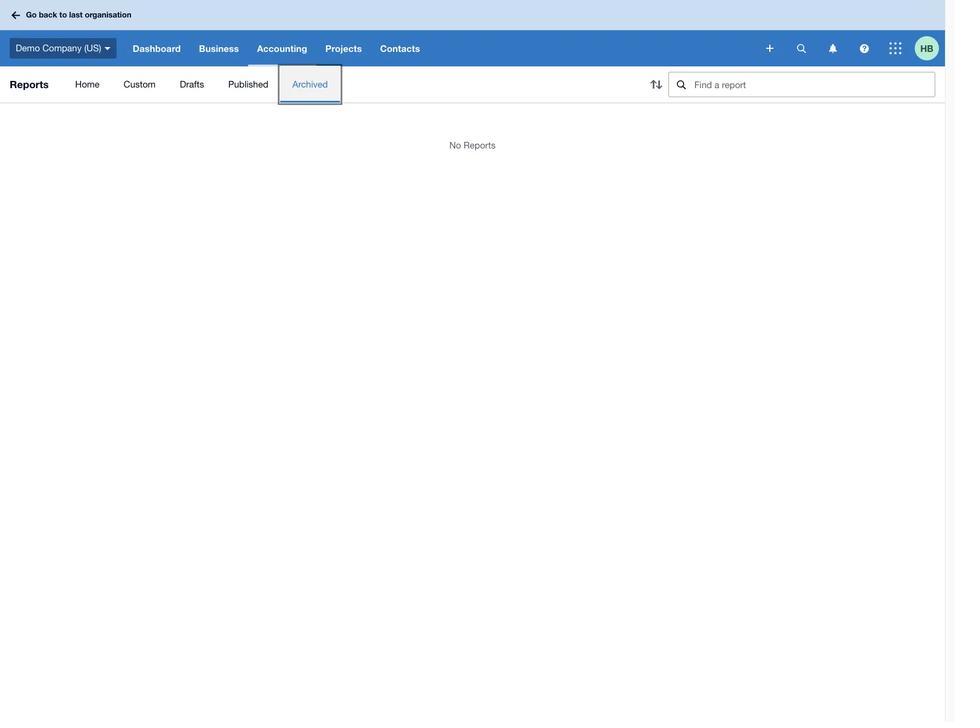 Task type: locate. For each thing, give the bounding box(es) containing it.
svg image
[[11, 11, 20, 19], [890, 42, 902, 54], [797, 44, 806, 53], [767, 45, 774, 52], [104, 47, 110, 50]]

published link
[[216, 66, 280, 103]]

reports right no
[[464, 140, 496, 150]]

business button
[[190, 30, 248, 66]]

projects
[[325, 43, 362, 54]]

svg image inside go back to last organisation link
[[11, 11, 20, 19]]

no reports
[[450, 140, 496, 150]]

menu containing home
[[63, 66, 635, 103]]

company
[[42, 43, 82, 53]]

dashboard link
[[124, 30, 190, 66]]

svg image
[[829, 44, 837, 53], [860, 44, 869, 53]]

1 svg image from the left
[[829, 44, 837, 53]]

drafts
[[180, 79, 204, 89]]

to
[[59, 10, 67, 19]]

reports down demo at the top of page
[[10, 78, 49, 91]]

menu
[[63, 66, 635, 103]]

banner
[[0, 0, 945, 66]]

no
[[450, 140, 461, 150]]

hb button
[[915, 30, 945, 66]]

navigation containing dashboard
[[124, 30, 758, 66]]

published
[[228, 79, 268, 89]]

last
[[69, 10, 83, 19]]

organisation
[[85, 10, 131, 19]]

home link
[[63, 66, 112, 103]]

go
[[26, 10, 37, 19]]

contacts
[[380, 43, 420, 54]]

go back to last organisation
[[26, 10, 131, 19]]

back
[[39, 10, 57, 19]]

None field
[[669, 72, 936, 97]]

navigation
[[124, 30, 758, 66]]

0 horizontal spatial svg image
[[829, 44, 837, 53]]

archived link
[[280, 66, 340, 103]]

demo company (us)
[[16, 43, 101, 53]]

custom
[[124, 79, 156, 89]]

1 horizontal spatial svg image
[[860, 44, 869, 53]]

archived
[[293, 79, 328, 89]]

0 horizontal spatial reports
[[10, 78, 49, 91]]

reports
[[10, 78, 49, 91], [464, 140, 496, 150]]

custom link
[[112, 66, 168, 103]]

1 vertical spatial reports
[[464, 140, 496, 150]]

home
[[75, 79, 100, 89]]



Task type: vqa. For each thing, say whether or not it's contained in the screenshot.
navigation
yes



Task type: describe. For each thing, give the bounding box(es) containing it.
projects button
[[316, 30, 371, 66]]

sort reports image
[[645, 72, 669, 97]]

0 vertical spatial reports
[[10, 78, 49, 91]]

Find a report text field
[[693, 72, 935, 97]]

(us)
[[84, 43, 101, 53]]

go back to last organisation link
[[7, 4, 139, 26]]

demo
[[16, 43, 40, 53]]

2 svg image from the left
[[860, 44, 869, 53]]

business
[[199, 43, 239, 54]]

accounting
[[257, 43, 307, 54]]

archived menu item
[[280, 66, 340, 103]]

navigation inside 'banner'
[[124, 30, 758, 66]]

drafts link
[[168, 66, 216, 103]]

demo company (us) button
[[0, 30, 124, 66]]

accounting button
[[248, 30, 316, 66]]

contacts button
[[371, 30, 429, 66]]

svg image inside 'demo company (us)' popup button
[[104, 47, 110, 50]]

hb
[[921, 43, 934, 53]]

dashboard
[[133, 43, 181, 54]]

1 horizontal spatial reports
[[464, 140, 496, 150]]

banner containing hb
[[0, 0, 945, 66]]



